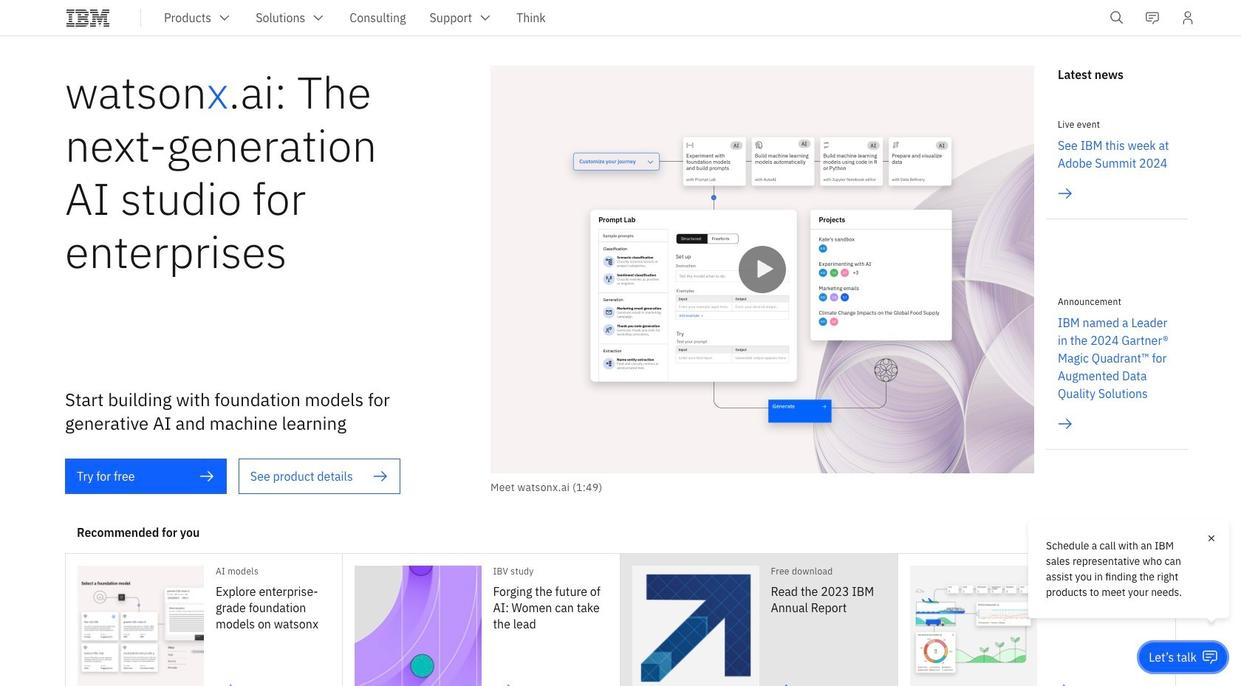 Task type: describe. For each thing, give the bounding box(es) containing it.
close image
[[1206, 533, 1218, 545]]



Task type: vqa. For each thing, say whether or not it's contained in the screenshot.
Your privacy choices "element"
no



Task type: locate. For each thing, give the bounding box(es) containing it.
let's talk element
[[1149, 650, 1197, 666]]



